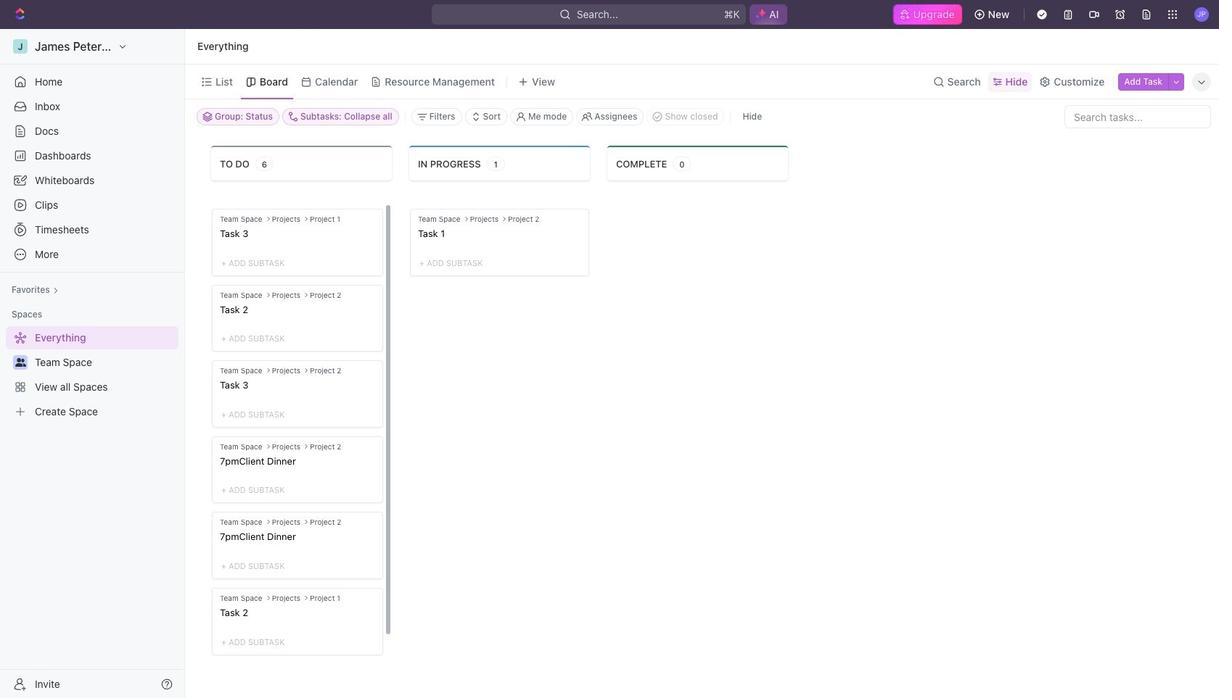 Task type: vqa. For each thing, say whether or not it's contained in the screenshot.
the user group Icon
yes



Task type: locate. For each thing, give the bounding box(es) containing it.
Search tasks... text field
[[1065, 106, 1211, 128]]

tree
[[6, 327, 179, 424]]

james peterson's workspace, , element
[[13, 39, 28, 54]]



Task type: describe. For each thing, give the bounding box(es) containing it.
user group image
[[15, 359, 26, 367]]

sidebar navigation
[[0, 29, 188, 699]]

tree inside the sidebar navigation
[[6, 327, 179, 424]]



